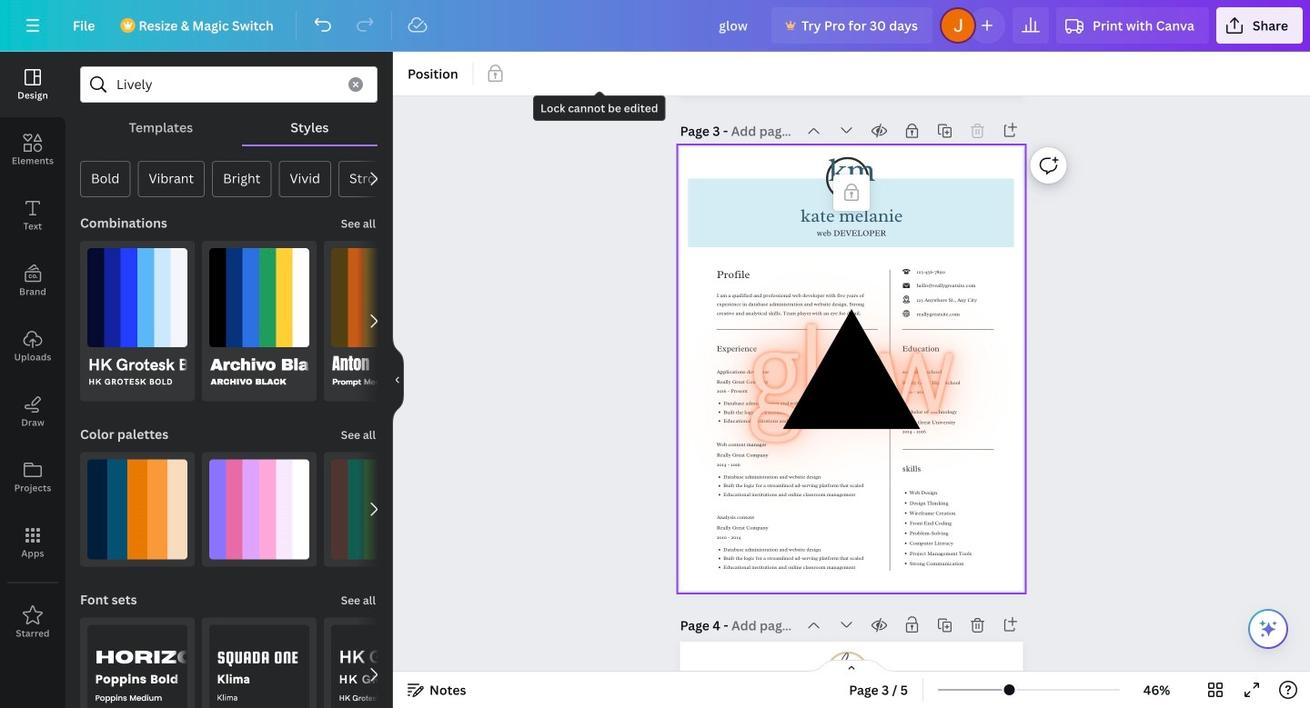 Task type: vqa. For each thing, say whether or not it's contained in the screenshot.
Icons
no



Task type: locate. For each thing, give the bounding box(es) containing it.
hide image
[[392, 337, 404, 424]]

Page title text field
[[731, 122, 794, 140], [732, 617, 794, 635]]

1 vertical spatial page title text field
[[732, 617, 794, 635]]

apply style image
[[87, 460, 187, 560], [209, 460, 309, 560], [331, 460, 431, 560]]

0 horizontal spatial apply style image
[[87, 460, 187, 560]]

2 horizontal spatial apply style image
[[331, 460, 431, 560]]

Search styles search field
[[116, 67, 338, 102]]

0 vertical spatial page title text field
[[731, 122, 794, 140]]

1 apply style image from the left
[[87, 460, 187, 560]]

1 horizontal spatial apply style image
[[209, 460, 309, 560]]

Design title text field
[[705, 7, 764, 44]]

3 apply style image from the left
[[331, 460, 431, 560]]

side panel tab list
[[0, 52, 66, 656]]



Task type: describe. For each thing, give the bounding box(es) containing it.
2 page title text field from the top
[[732, 617, 794, 635]]

canva assistant image
[[1258, 619, 1280, 641]]

main menu bar
[[0, 0, 1311, 52]]

1 page title text field from the top
[[731, 122, 794, 140]]

show pages image
[[808, 660, 896, 674]]

2 apply style image from the left
[[209, 460, 309, 560]]



